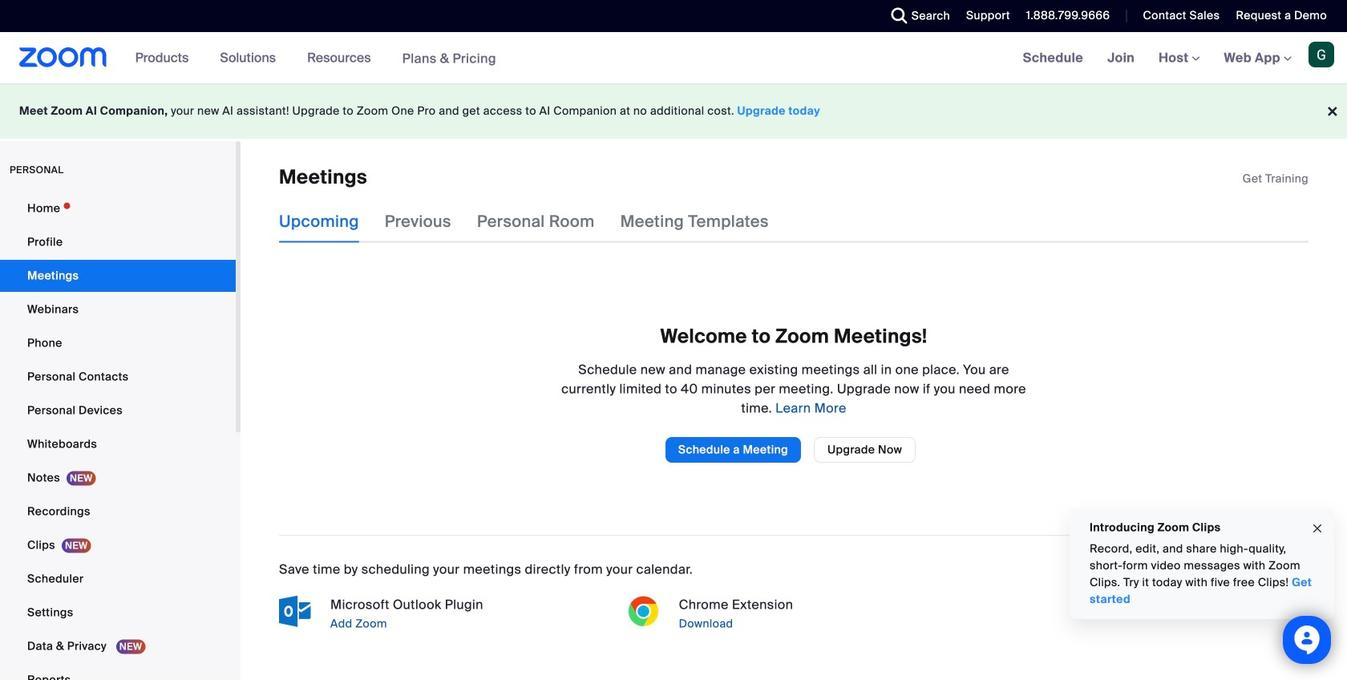 Task type: locate. For each thing, give the bounding box(es) containing it.
personal menu menu
[[0, 192, 236, 680]]

banner
[[0, 32, 1347, 85]]

application
[[1243, 171, 1309, 187]]

profile picture image
[[1309, 42, 1334, 67]]

zoom logo image
[[19, 47, 107, 67]]

tabs of meeting tab list
[[279, 201, 795, 243]]

footer
[[0, 83, 1347, 139]]

close image
[[1311, 520, 1324, 538]]



Task type: vqa. For each thing, say whether or not it's contained in the screenshot.
Close "Image"
yes



Task type: describe. For each thing, give the bounding box(es) containing it.
product information navigation
[[123, 32, 508, 85]]

meetings navigation
[[1011, 32, 1347, 85]]



